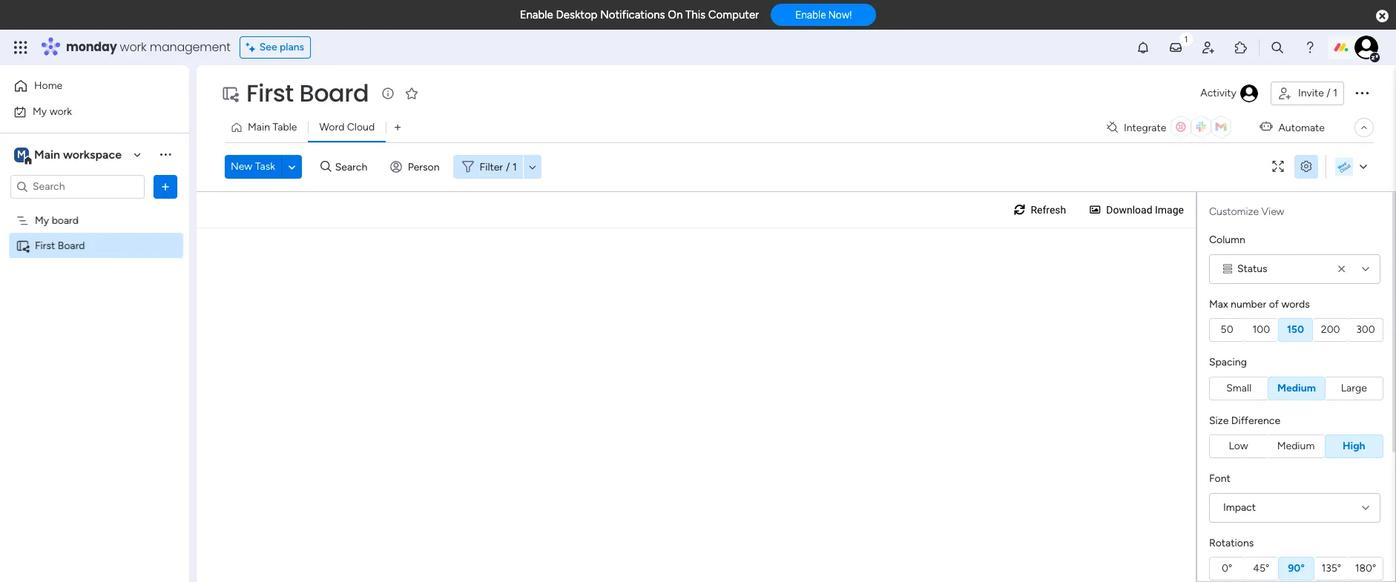 Task type: vqa. For each thing, say whether or not it's contained in the screenshot.
third Row from the bottom of the page
no



Task type: describe. For each thing, give the bounding box(es) containing it.
of
[[1269, 298, 1279, 310]]

options image
[[158, 179, 173, 194]]

desktop
[[556, 8, 598, 22]]

180° button
[[1349, 557, 1384, 581]]

45°
[[1253, 562, 1270, 575]]

this
[[685, 8, 706, 22]]

main for main workspace
[[34, 147, 60, 161]]

font
[[1209, 473, 1231, 485]]

impact
[[1223, 501, 1256, 514]]

dapulse close image
[[1376, 9, 1389, 24]]

300
[[1356, 323, 1375, 336]]

collapse board header image
[[1358, 122, 1370, 134]]

high button
[[1325, 435, 1384, 458]]

0°
[[1222, 562, 1232, 575]]

1 horizontal spatial board
[[299, 76, 369, 110]]

my work
[[33, 105, 72, 118]]

max number of words
[[1209, 298, 1310, 310]]

activity button
[[1195, 82, 1265, 105]]

open full screen image
[[1266, 161, 1290, 172]]

v2 search image
[[321, 159, 331, 175]]

main for main table
[[248, 121, 270, 134]]

person
[[408, 161, 440, 173]]

180°
[[1355, 562, 1376, 575]]

angle down image
[[288, 161, 296, 172]]

1 horizontal spatial first board
[[246, 76, 369, 110]]

customize
[[1209, 206, 1259, 218]]

max
[[1209, 298, 1228, 310]]

150 button
[[1279, 318, 1313, 342]]

status
[[1237, 262, 1268, 275]]

number
[[1231, 298, 1267, 310]]

word cloud
[[319, 121, 375, 134]]

135°
[[1322, 562, 1341, 575]]

enable for enable desktop notifications on this computer
[[520, 8, 553, 22]]

invite members image
[[1201, 40, 1216, 55]]

high
[[1343, 440, 1366, 453]]

invite / 1 button
[[1271, 82, 1344, 105]]

invite / 1
[[1298, 87, 1338, 99]]

notifications
[[600, 8, 665, 22]]

new task
[[231, 160, 275, 173]]

new task button
[[225, 155, 281, 179]]

apps image
[[1234, 40, 1249, 55]]

now!
[[829, 9, 852, 21]]

135° button
[[1314, 557, 1349, 581]]

list box containing my board
[[0, 205, 189, 458]]

search everything image
[[1270, 40, 1285, 55]]

medium for size difference
[[1277, 440, 1315, 453]]

plans
[[280, 41, 304, 53]]

integrate
[[1124, 121, 1167, 134]]

main table
[[248, 121, 297, 134]]

work for monday
[[120, 39, 147, 56]]

jacob simon image
[[1355, 36, 1378, 59]]

1 horizontal spatial first
[[246, 76, 294, 110]]

work for my
[[49, 105, 72, 118]]

management
[[150, 39, 231, 56]]

task
[[255, 160, 275, 173]]

on
[[668, 8, 683, 22]]

300 button
[[1349, 318, 1384, 342]]

home
[[34, 79, 62, 92]]

small
[[1227, 382, 1252, 394]]

autopilot image
[[1260, 117, 1273, 136]]

show board description image
[[379, 86, 397, 101]]

v2 status outline image
[[1223, 264, 1232, 274]]

column
[[1209, 234, 1246, 246]]

large button
[[1326, 377, 1384, 400]]

200 button
[[1313, 318, 1349, 342]]

medium button for spacing
[[1268, 377, 1326, 400]]

Search field
[[331, 157, 376, 177]]

medium for spacing
[[1278, 382, 1316, 394]]

workspace selection element
[[14, 146, 124, 165]]

workspace image
[[14, 147, 29, 163]]

filter
[[480, 161, 503, 173]]

medium button for size difference
[[1267, 435, 1325, 458]]

50
[[1221, 323, 1233, 336]]

45° button
[[1244, 557, 1279, 581]]

see plans
[[259, 41, 304, 53]]

0 horizontal spatial first board
[[35, 239, 85, 252]]

size difference
[[1209, 414, 1281, 427]]

100
[[1253, 323, 1270, 336]]

workspace options image
[[158, 147, 173, 162]]

First Board field
[[243, 76, 373, 110]]

see plans button
[[239, 36, 311, 59]]

settings image
[[1295, 161, 1318, 172]]

new
[[231, 160, 252, 173]]

1 for filter / 1
[[513, 161, 517, 173]]

customize view
[[1209, 206, 1284, 218]]



Task type: locate. For each thing, give the bounding box(es) containing it.
my
[[33, 105, 47, 118], [35, 214, 49, 227]]

low
[[1229, 440, 1248, 453]]

main left table
[[248, 121, 270, 134]]

/ inside button
[[1327, 87, 1331, 99]]

90°
[[1288, 562, 1305, 575]]

1 vertical spatial work
[[49, 105, 72, 118]]

/ right filter
[[506, 161, 510, 173]]

options image
[[1353, 84, 1371, 101]]

size
[[1209, 414, 1229, 427]]

low button
[[1209, 435, 1267, 458]]

first board
[[246, 76, 369, 110], [35, 239, 85, 252]]

my work button
[[9, 100, 160, 124]]

rotations
[[1209, 537, 1254, 549]]

main workspace
[[34, 147, 122, 161]]

my for my work
[[33, 105, 47, 118]]

board up word
[[299, 76, 369, 110]]

table
[[273, 121, 297, 134]]

medium up difference
[[1278, 382, 1316, 394]]

arrow down image
[[524, 158, 541, 176]]

medium
[[1278, 382, 1316, 394], [1277, 440, 1315, 453]]

0 vertical spatial medium button
[[1268, 377, 1326, 400]]

medium button
[[1268, 377, 1326, 400], [1267, 435, 1325, 458]]

/
[[1327, 87, 1331, 99], [506, 161, 510, 173]]

computer
[[708, 8, 759, 22]]

main inside button
[[248, 121, 270, 134]]

0 vertical spatial shareable board image
[[221, 85, 239, 102]]

1 for invite / 1
[[1333, 87, 1338, 99]]

0 vertical spatial first board
[[246, 76, 369, 110]]

inbox image
[[1168, 40, 1183, 55]]

200
[[1321, 323, 1340, 336]]

1 vertical spatial board
[[58, 239, 85, 252]]

0 vertical spatial board
[[299, 76, 369, 110]]

1 horizontal spatial enable
[[795, 9, 826, 21]]

0 horizontal spatial shareable board image
[[16, 239, 30, 253]]

0 vertical spatial first
[[246, 76, 294, 110]]

1 horizontal spatial work
[[120, 39, 147, 56]]

board down board
[[58, 239, 85, 252]]

enable now! button
[[771, 4, 876, 26]]

1 vertical spatial /
[[506, 161, 510, 173]]

select product image
[[13, 40, 28, 55]]

medium down difference
[[1277, 440, 1315, 453]]

work inside button
[[49, 105, 72, 118]]

first down my board
[[35, 239, 55, 252]]

enable for enable now!
[[795, 9, 826, 21]]

100 button
[[1244, 318, 1279, 342]]

my left board
[[35, 214, 49, 227]]

invite
[[1298, 87, 1324, 99]]

0 horizontal spatial board
[[58, 239, 85, 252]]

enable desktop notifications on this computer
[[520, 8, 759, 22]]

cloud
[[347, 121, 375, 134]]

large
[[1341, 382, 1367, 394]]

1 right invite
[[1333, 87, 1338, 99]]

first board down my board
[[35, 239, 85, 252]]

50 button
[[1209, 318, 1244, 342]]

enable left now!
[[795, 9, 826, 21]]

medium button down difference
[[1267, 435, 1325, 458]]

first
[[246, 76, 294, 110], [35, 239, 55, 252]]

1
[[1333, 87, 1338, 99], [513, 161, 517, 173]]

1 horizontal spatial main
[[248, 121, 270, 134]]

0 vertical spatial my
[[33, 105, 47, 118]]

0 horizontal spatial /
[[506, 161, 510, 173]]

1 vertical spatial medium
[[1277, 440, 1315, 453]]

90° button
[[1279, 557, 1314, 581]]

0 vertical spatial work
[[120, 39, 147, 56]]

1 vertical spatial main
[[34, 147, 60, 161]]

main table button
[[225, 116, 308, 139]]

1 image
[[1180, 30, 1193, 47]]

0 vertical spatial 1
[[1333, 87, 1338, 99]]

shareable board image
[[221, 85, 239, 102], [16, 239, 30, 253]]

enable
[[520, 8, 553, 22], [795, 9, 826, 21]]

/ for filter
[[506, 161, 510, 173]]

m
[[17, 148, 26, 161]]

see
[[259, 41, 277, 53]]

first up "main table"
[[246, 76, 294, 110]]

add to favorites image
[[405, 86, 419, 101]]

dapulse integrations image
[[1107, 122, 1118, 133]]

1 horizontal spatial /
[[1327, 87, 1331, 99]]

my inside button
[[33, 105, 47, 118]]

board
[[52, 214, 79, 227]]

option
[[0, 207, 189, 210]]

0 vertical spatial /
[[1327, 87, 1331, 99]]

activity
[[1201, 87, 1237, 99]]

1 vertical spatial my
[[35, 214, 49, 227]]

0 vertical spatial main
[[248, 121, 270, 134]]

board
[[299, 76, 369, 110], [58, 239, 85, 252]]

workspace
[[63, 147, 122, 161]]

word cloud button
[[308, 116, 386, 139]]

monday work management
[[66, 39, 231, 56]]

/ for invite
[[1327, 87, 1331, 99]]

1 inside button
[[1333, 87, 1338, 99]]

main
[[248, 121, 270, 134], [34, 147, 60, 161]]

my board
[[35, 214, 79, 227]]

enable left desktop
[[520, 8, 553, 22]]

list box
[[0, 205, 189, 458]]

main right workspace image
[[34, 147, 60, 161]]

my down home
[[33, 105, 47, 118]]

enable now!
[[795, 9, 852, 21]]

1 vertical spatial shareable board image
[[16, 239, 30, 253]]

spacing
[[1209, 356, 1247, 369]]

0 horizontal spatial work
[[49, 105, 72, 118]]

0 horizontal spatial main
[[34, 147, 60, 161]]

monday
[[66, 39, 117, 56]]

enable inside button
[[795, 9, 826, 21]]

home button
[[9, 74, 160, 98]]

1 vertical spatial 1
[[513, 161, 517, 173]]

0 horizontal spatial 1
[[513, 161, 517, 173]]

automate
[[1279, 121, 1325, 134]]

small button
[[1209, 377, 1268, 400]]

medium button up difference
[[1268, 377, 1326, 400]]

1 vertical spatial medium button
[[1267, 435, 1325, 458]]

add view image
[[395, 122, 401, 133]]

/ right invite
[[1327, 87, 1331, 99]]

150
[[1287, 323, 1304, 336]]

word
[[319, 121, 344, 134]]

notifications image
[[1136, 40, 1151, 55]]

1 vertical spatial first
[[35, 239, 55, 252]]

0 horizontal spatial enable
[[520, 8, 553, 22]]

difference
[[1231, 414, 1281, 427]]

person button
[[384, 155, 449, 179]]

first board up table
[[246, 76, 369, 110]]

work
[[120, 39, 147, 56], [49, 105, 72, 118]]

1 left arrow down icon
[[513, 161, 517, 173]]

0° button
[[1209, 557, 1244, 581]]

words
[[1282, 298, 1310, 310]]

main inside workspace selection element
[[34, 147, 60, 161]]

Search in workspace field
[[31, 178, 124, 195]]

work right monday
[[120, 39, 147, 56]]

work down home
[[49, 105, 72, 118]]

1 vertical spatial first board
[[35, 239, 85, 252]]

0 horizontal spatial first
[[35, 239, 55, 252]]

my for my board
[[35, 214, 49, 227]]

filter / 1
[[480, 161, 517, 173]]

0 vertical spatial medium
[[1278, 382, 1316, 394]]

1 horizontal spatial 1
[[1333, 87, 1338, 99]]

view
[[1262, 206, 1284, 218]]

help image
[[1303, 40, 1318, 55]]

1 horizontal spatial shareable board image
[[221, 85, 239, 102]]



